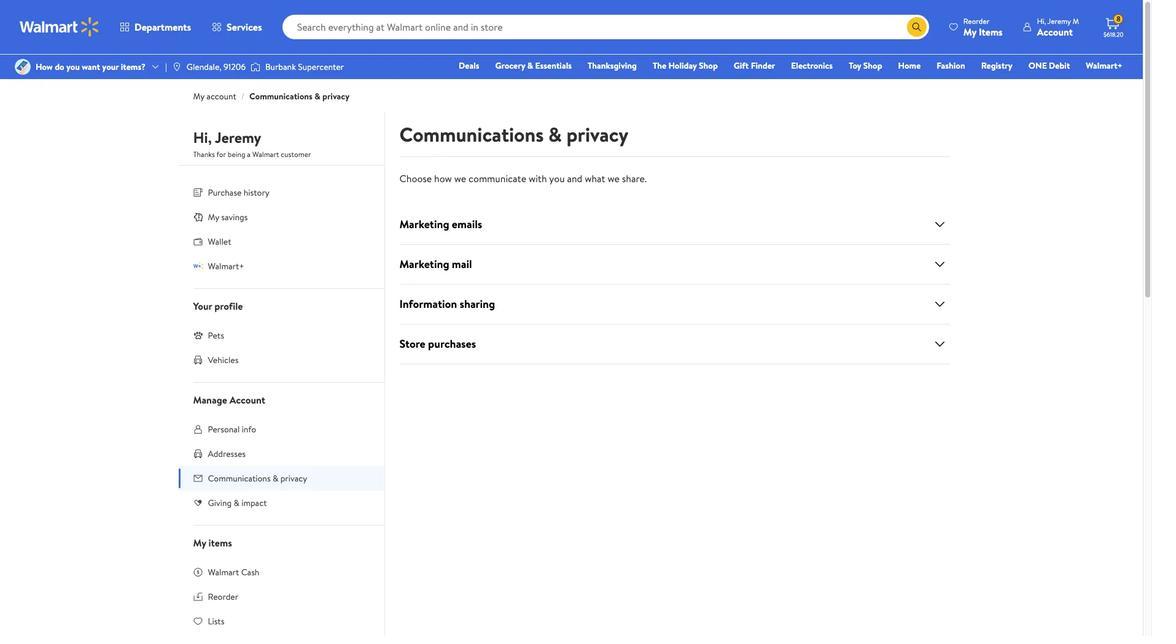 Task type: vqa. For each thing, say whether or not it's contained in the screenshot.
shipping
no



Task type: locate. For each thing, give the bounding box(es) containing it.
marketing up marketing mail
[[400, 217, 449, 232]]

info
[[242, 424, 256, 436]]

pets
[[208, 330, 224, 342]]

1 vertical spatial walmart
[[208, 567, 239, 579]]

walmart+
[[1086, 60, 1123, 72], [208, 260, 244, 273]]

1 vertical spatial account
[[230, 394, 265, 407]]

0 horizontal spatial hi,
[[193, 127, 212, 148]]

privacy up what
[[567, 121, 629, 148]]

my left account
[[193, 90, 205, 103]]

1 horizontal spatial privacy
[[322, 90, 350, 103]]

lists
[[208, 616, 224, 628]]

walmart+ link down the my savings link
[[178, 254, 384, 279]]

manage account
[[193, 394, 265, 407]]

we right what
[[608, 172, 620, 185]]

walmart+ down wallet
[[208, 260, 244, 273]]

0 vertical spatial communications & privacy
[[400, 121, 629, 148]]

0 horizontal spatial  image
[[15, 59, 31, 75]]

you left and
[[549, 172, 565, 185]]

0 horizontal spatial shop
[[699, 60, 718, 72]]

shop right "holiday"
[[699, 60, 718, 72]]

hi,
[[1037, 16, 1046, 26], [193, 127, 212, 148]]

& down supercenter
[[315, 90, 320, 103]]

icon image inside pets link
[[193, 331, 203, 341]]

communications up communicate
[[400, 121, 544, 148]]

 image
[[15, 59, 31, 75], [172, 62, 182, 72]]

privacy up giving & impact link
[[280, 473, 307, 485]]

pets link
[[178, 324, 384, 348]]

0 horizontal spatial communications & privacy
[[208, 473, 307, 485]]

1 we from the left
[[454, 172, 466, 185]]

addresses link
[[178, 442, 384, 467]]

communications & privacy up impact
[[208, 473, 307, 485]]

1 vertical spatial reorder
[[208, 592, 238, 604]]

we right how
[[454, 172, 466, 185]]

marketing emails
[[400, 217, 482, 232]]

0 vertical spatial communications & privacy link
[[249, 90, 350, 103]]

lists link
[[178, 610, 384, 634]]

choose how we communicate with you and what we share.
[[400, 172, 647, 185]]

shop right toy
[[863, 60, 882, 72]]

0 vertical spatial account
[[1037, 25, 1073, 38]]

2 vertical spatial icon image
[[193, 331, 203, 341]]

fashion link
[[931, 59, 971, 72]]

you
[[66, 61, 80, 73], [549, 172, 565, 185]]

share.
[[622, 172, 647, 185]]

gift finder link
[[728, 59, 781, 72]]

my for my savings
[[208, 211, 219, 224]]

1 horizontal spatial reorder
[[964, 16, 990, 26]]

0 vertical spatial icon image
[[193, 212, 203, 222]]

1 marketing from the top
[[400, 217, 449, 232]]

0 horizontal spatial privacy
[[280, 473, 307, 485]]

reorder up registry
[[964, 16, 990, 26]]

personal info link
[[178, 418, 384, 442]]

0 vertical spatial jeremy
[[1048, 16, 1071, 26]]

addresses
[[208, 448, 246, 461]]

vehicles link
[[178, 348, 384, 373]]

communications & privacy
[[400, 121, 629, 148], [208, 473, 307, 485]]

&
[[527, 60, 533, 72], [315, 90, 320, 103], [549, 121, 562, 148], [273, 473, 278, 485], [234, 498, 239, 510]]

1 icon image from the top
[[193, 212, 203, 222]]

& right giving
[[234, 498, 239, 510]]

search icon image
[[912, 22, 922, 32]]

fashion
[[937, 60, 965, 72]]

the holiday shop
[[653, 60, 718, 72]]

account inside hi, jeremy m account
[[1037, 25, 1073, 38]]

0 horizontal spatial jeremy
[[215, 127, 261, 148]]

0 vertical spatial reorder
[[964, 16, 990, 26]]

jeremy inside hi, jeremy m account
[[1048, 16, 1071, 26]]

reorder inside the reorder my items
[[964, 16, 990, 26]]

being
[[228, 149, 245, 160]]

communications & privacy link up impact
[[178, 467, 384, 491]]

1 vertical spatial privacy
[[567, 121, 629, 148]]

communications & privacy link
[[249, 90, 350, 103], [178, 467, 384, 491]]

/
[[241, 90, 244, 103]]

account up debit
[[1037, 25, 1073, 38]]

store purchases
[[400, 337, 476, 352]]

items
[[209, 537, 232, 550]]

0 horizontal spatial walmart+
[[208, 260, 244, 273]]

my left the items
[[964, 25, 977, 38]]

icon image up your
[[193, 262, 203, 271]]

icon image for my savings
[[193, 212, 203, 222]]

1 horizontal spatial shop
[[863, 60, 882, 72]]

communications up giving & impact in the left bottom of the page
[[208, 473, 271, 485]]

1 vertical spatial marketing
[[400, 257, 449, 272]]

0 vertical spatial marketing
[[400, 217, 449, 232]]

icon image
[[193, 212, 203, 222], [193, 262, 203, 271], [193, 331, 203, 341]]

1 vertical spatial walmart+ link
[[178, 254, 384, 279]]

1 vertical spatial communications & privacy link
[[178, 467, 384, 491]]

my items
[[193, 537, 232, 550]]

hi, up thanks
[[193, 127, 212, 148]]

communicate
[[469, 172, 526, 185]]

thanks
[[193, 149, 215, 160]]

walmart right the a
[[252, 149, 279, 160]]

icon image inside walmart+ link
[[193, 262, 203, 271]]

1 horizontal spatial jeremy
[[1048, 16, 1071, 26]]

jeremy up being
[[215, 127, 261, 148]]

0 vertical spatial privacy
[[322, 90, 350, 103]]

hi, inside hi, jeremy thanks for being a walmart customer
[[193, 127, 212, 148]]

1 horizontal spatial account
[[1037, 25, 1073, 38]]

grocery
[[495, 60, 525, 72]]

electronics link
[[786, 59, 839, 72]]

1 horizontal spatial walmart+ link
[[1081, 59, 1128, 72]]

2 shop from the left
[[863, 60, 882, 72]]

information
[[400, 297, 457, 312]]

burbank
[[265, 61, 296, 73]]

 image right |
[[172, 62, 182, 72]]

2 vertical spatial communications
[[208, 473, 271, 485]]

marketing mail image
[[933, 257, 947, 272]]

0 horizontal spatial walmart
[[208, 567, 239, 579]]

the holiday shop link
[[647, 59, 723, 72]]

0 vertical spatial hi,
[[1037, 16, 1046, 26]]

walmart
[[252, 149, 279, 160], [208, 567, 239, 579]]

my account / communications & privacy
[[193, 90, 350, 103]]

0 vertical spatial walmart
[[252, 149, 279, 160]]

privacy down supercenter
[[322, 90, 350, 103]]

 image
[[251, 61, 260, 73]]

reorder up lists
[[208, 592, 238, 604]]

emails
[[452, 217, 482, 232]]

marketing left mail
[[400, 257, 449, 272]]

account up info
[[230, 394, 265, 407]]

walmart+ link down $618.20
[[1081, 59, 1128, 72]]

walmart+ down $618.20
[[1086, 60, 1123, 72]]

jeremy inside hi, jeremy thanks for being a walmart customer
[[215, 127, 261, 148]]

icon image inside the my savings link
[[193, 212, 203, 222]]

the
[[653, 60, 667, 72]]

icon image left pets
[[193, 331, 203, 341]]

8 $618.20
[[1104, 14, 1124, 39]]

wallet
[[208, 236, 231, 248]]

items?
[[121, 61, 146, 73]]

mail
[[452, 257, 472, 272]]

0 vertical spatial you
[[66, 61, 80, 73]]

1 vertical spatial communications & privacy
[[208, 473, 307, 485]]

information sharing image
[[933, 297, 947, 312]]

1 vertical spatial hi,
[[193, 127, 212, 148]]

0 horizontal spatial walmart+ link
[[178, 254, 384, 279]]

 image left how
[[15, 59, 31, 75]]

you right do
[[66, 61, 80, 73]]

my left items at the left
[[193, 537, 206, 550]]

3 icon image from the top
[[193, 331, 203, 341]]

2 vertical spatial privacy
[[280, 473, 307, 485]]

walmart image
[[20, 17, 100, 37]]

icon image left my savings at the top of page
[[193, 212, 203, 222]]

communications down the burbank
[[249, 90, 313, 103]]

shop
[[699, 60, 718, 72], [863, 60, 882, 72]]

hi, left m
[[1037, 16, 1046, 26]]

communications
[[249, 90, 313, 103], [400, 121, 544, 148], [208, 473, 271, 485]]

Walmart Site-Wide search field
[[282, 15, 929, 39]]

1 horizontal spatial walmart
[[252, 149, 279, 160]]

1 horizontal spatial  image
[[172, 62, 182, 72]]

my savings
[[208, 211, 248, 224]]

1 vertical spatial walmart+
[[208, 260, 244, 273]]

1 vertical spatial icon image
[[193, 262, 203, 271]]

gift finder
[[734, 60, 775, 72]]

account
[[1037, 25, 1073, 38], [230, 394, 265, 407]]

hi, inside hi, jeremy m account
[[1037, 16, 1046, 26]]

marketing
[[400, 217, 449, 232], [400, 257, 449, 272]]

privacy
[[322, 90, 350, 103], [567, 121, 629, 148], [280, 473, 307, 485]]

communications & privacy link down the burbank supercenter
[[249, 90, 350, 103]]

0 horizontal spatial reorder
[[208, 592, 238, 604]]

0 horizontal spatial we
[[454, 172, 466, 185]]

personal info
[[208, 424, 256, 436]]

0 vertical spatial walmart+
[[1086, 60, 1123, 72]]

& right grocery
[[527, 60, 533, 72]]

we
[[454, 172, 466, 185], [608, 172, 620, 185]]

my savings link
[[178, 205, 384, 230]]

hi, for thanks for being a walmart customer
[[193, 127, 212, 148]]

my left savings
[[208, 211, 219, 224]]

m
[[1073, 16, 1079, 26]]

my
[[964, 25, 977, 38], [193, 90, 205, 103], [208, 211, 219, 224], [193, 537, 206, 550]]

information sharing
[[400, 297, 495, 312]]

hi, jeremy m account
[[1037, 16, 1079, 38]]

2 icon image from the top
[[193, 262, 203, 271]]

2 marketing from the top
[[400, 257, 449, 272]]

1 vertical spatial jeremy
[[215, 127, 261, 148]]

1 horizontal spatial we
[[608, 172, 620, 185]]

jeremy left m
[[1048, 16, 1071, 26]]

jeremy
[[1048, 16, 1071, 26], [215, 127, 261, 148]]

0 horizontal spatial account
[[230, 394, 265, 407]]

my inside the reorder my items
[[964, 25, 977, 38]]

0 vertical spatial walmart+ link
[[1081, 59, 1128, 72]]

communications & privacy up choose how we communicate with you and what we share.
[[400, 121, 629, 148]]

1 horizontal spatial hi,
[[1037, 16, 1046, 26]]

profile
[[214, 300, 243, 313]]

1 vertical spatial you
[[549, 172, 565, 185]]

walmart left cash
[[208, 567, 239, 579]]

burbank supercenter
[[265, 61, 344, 73]]

my account link
[[193, 90, 236, 103]]

store
[[400, 337, 426, 352]]



Task type: describe. For each thing, give the bounding box(es) containing it.
hi, jeremy thanks for being a walmart customer
[[193, 127, 311, 160]]

1 horizontal spatial you
[[549, 172, 565, 185]]

marketing for marketing mail
[[400, 257, 449, 272]]

marketing emails image
[[933, 217, 947, 232]]

1 horizontal spatial walmart+
[[1086, 60, 1123, 72]]

purchases
[[428, 337, 476, 352]]

how do you want your items?
[[36, 61, 146, 73]]

my for my items
[[193, 537, 206, 550]]

services
[[227, 20, 262, 34]]

items
[[979, 25, 1003, 38]]

manage
[[193, 394, 227, 407]]

impact
[[241, 498, 267, 510]]

8
[[1117, 14, 1121, 24]]

registry
[[981, 60, 1013, 72]]

essentials
[[535, 60, 572, 72]]

a
[[247, 149, 251, 160]]

want
[[82, 61, 100, 73]]

savings
[[221, 211, 248, 224]]

sharing
[[460, 297, 495, 312]]

grocery & essentials
[[495, 60, 572, 72]]

hi, for account
[[1037, 16, 1046, 26]]

store purchases image
[[933, 337, 947, 352]]

reorder for reorder
[[208, 592, 238, 604]]

one debit
[[1029, 60, 1070, 72]]

supercenter
[[298, 61, 344, 73]]

marketing for marketing emails
[[400, 217, 449, 232]]

my for my account / communications & privacy
[[193, 90, 205, 103]]

walmart cash
[[208, 567, 259, 579]]

icon image for pets
[[193, 331, 203, 341]]

& up giving & impact link
[[273, 473, 278, 485]]

choose
[[400, 172, 432, 185]]

1 vertical spatial communications
[[400, 121, 544, 148]]

your profile
[[193, 300, 243, 313]]

with
[[529, 172, 547, 185]]

glendale,
[[187, 61, 221, 73]]

 image for glendale, 91206
[[172, 62, 182, 72]]

home link
[[893, 59, 926, 72]]

your
[[193, 300, 212, 313]]

0 horizontal spatial you
[[66, 61, 80, 73]]

91206
[[224, 61, 246, 73]]

debit
[[1049, 60, 1070, 72]]

giving
[[208, 498, 232, 510]]

& up choose how we communicate with you and what we share.
[[549, 121, 562, 148]]

2 horizontal spatial privacy
[[567, 121, 629, 148]]

1 shop from the left
[[699, 60, 718, 72]]

account
[[207, 90, 236, 103]]

one
[[1029, 60, 1047, 72]]

departments
[[135, 20, 191, 34]]

home
[[898, 60, 921, 72]]

1 horizontal spatial communications & privacy
[[400, 121, 629, 148]]

toy shop
[[849, 60, 882, 72]]

cash
[[241, 567, 259, 579]]

customer
[[281, 149, 311, 160]]

purchase
[[208, 187, 242, 199]]

purchase history
[[208, 187, 270, 199]]

icon image for walmart+
[[193, 262, 203, 271]]

do
[[55, 61, 64, 73]]

walmart cash link
[[178, 561, 384, 585]]

electronics
[[791, 60, 833, 72]]

$618.20
[[1104, 30, 1124, 39]]

one debit link
[[1023, 59, 1076, 72]]

|
[[165, 61, 167, 73]]

2 we from the left
[[608, 172, 620, 185]]

your
[[102, 61, 119, 73]]

grocery & essentials link
[[490, 59, 577, 72]]

privacy inside communications & privacy link
[[280, 473, 307, 485]]

glendale, 91206
[[187, 61, 246, 73]]

giving & impact
[[208, 498, 267, 510]]

walmart inside hi, jeremy thanks for being a walmart customer
[[252, 149, 279, 160]]

history
[[244, 187, 270, 199]]

thanksgiving
[[588, 60, 637, 72]]

marketing mail
[[400, 257, 472, 272]]

wallet link
[[178, 230, 384, 254]]

and
[[567, 172, 582, 185]]

giving & impact link
[[178, 491, 384, 516]]

Search search field
[[282, 15, 929, 39]]

jeremy for for
[[215, 127, 261, 148]]

holiday
[[669, 60, 697, 72]]

0 vertical spatial communications
[[249, 90, 313, 103]]

reorder for reorder my items
[[964, 16, 990, 26]]

gift
[[734, 60, 749, 72]]

 image for how do you want your items?
[[15, 59, 31, 75]]

reorder link
[[178, 585, 384, 610]]

registry link
[[976, 59, 1018, 72]]

toy shop link
[[843, 59, 888, 72]]

services button
[[202, 12, 272, 42]]

hi, jeremy link
[[193, 127, 261, 153]]

purchase history link
[[178, 181, 384, 205]]

departments button
[[109, 12, 202, 42]]

for
[[217, 149, 226, 160]]

vehicles
[[208, 354, 239, 367]]

deals
[[459, 60, 479, 72]]

jeremy for account
[[1048, 16, 1071, 26]]

reorder my items
[[964, 16, 1003, 38]]

walmart inside "link"
[[208, 567, 239, 579]]

how
[[434, 172, 452, 185]]

what
[[585, 172, 605, 185]]

thanksgiving link
[[582, 59, 642, 72]]



